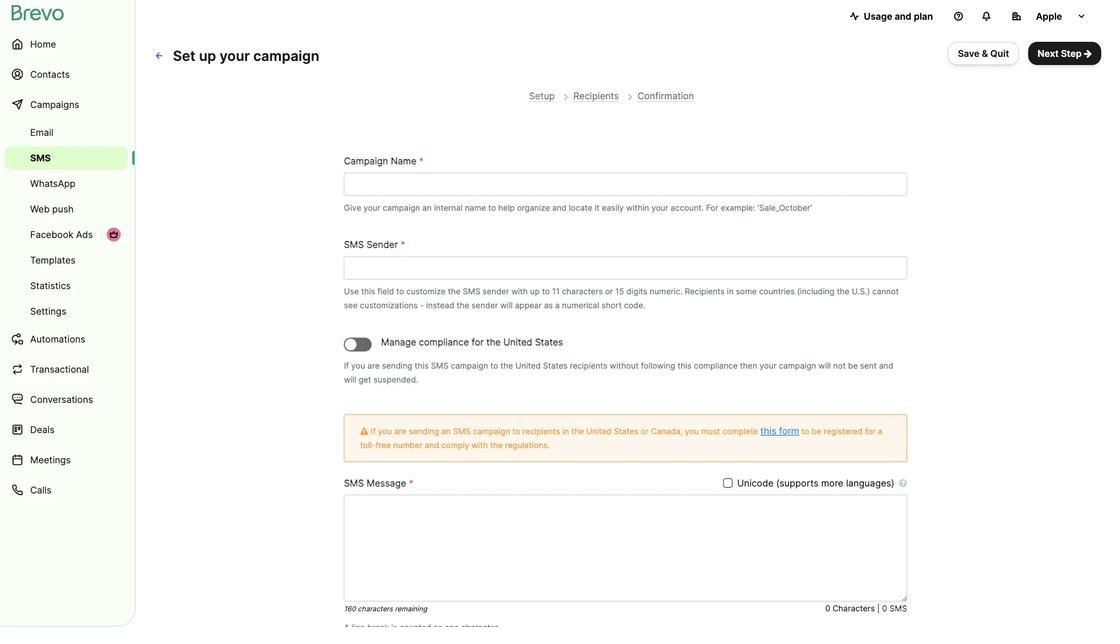 Task type: locate. For each thing, give the bounding box(es) containing it.
1 horizontal spatial an
[[442, 426, 451, 436]]

0 horizontal spatial with
[[472, 440, 488, 450]]

and inside "to be registered for a toll-free number and comply with the regulations."
[[425, 440, 439, 450]]

1 vertical spatial united
[[516, 361, 541, 370]]

sending for campaign
[[382, 361, 413, 370]]

recipients right numeric.
[[685, 286, 725, 296]]

0 horizontal spatial *
[[401, 239, 406, 250]]

1 vertical spatial sender
[[472, 300, 498, 310]]

a inside "to be registered for a toll-free number and comply with the regulations."
[[878, 426, 883, 436]]

or
[[606, 286, 613, 296], [641, 426, 649, 436]]

1 vertical spatial a
[[878, 426, 883, 436]]

2 vertical spatial *
[[409, 477, 414, 489]]

this left form
[[761, 425, 777, 437]]

automations link
[[5, 325, 128, 353]]

push
[[52, 203, 74, 215]]

as
[[544, 300, 553, 310]]

0
[[826, 604, 831, 613], [883, 604, 888, 613]]

up inside 'use this field to customize the sms sender with up to 11 characters or 15 digits numeric. recipients in some countries (including the u.s.) cannot see customizations - instead the sender will appear as a numerical short code.'
[[530, 286, 540, 296]]

1 horizontal spatial in
[[727, 286, 734, 296]]

a right as
[[556, 300, 560, 310]]

your right then
[[760, 361, 777, 370]]

0 vertical spatial or
[[606, 286, 613, 296]]

use this field to customize the sms sender with up to 11 characters or 15 digits numeric. recipients in some countries (including the u.s.) cannot see customizations - instead the sender will appear as a numerical short code.
[[344, 286, 899, 310]]

statistics
[[30, 280, 71, 291]]

you up free on the bottom left of the page
[[378, 426, 392, 436]]

or inside 'use this field to customize the sms sender with up to 11 characters or 15 digits numeric. recipients in some countries (including the u.s.) cannot see customizations - instead the sender will appear as a numerical short code.'
[[606, 286, 613, 296]]

1 horizontal spatial are
[[395, 426, 407, 436]]

0 horizontal spatial up
[[199, 47, 216, 64]]

apple
[[1037, 10, 1063, 22]]

0 horizontal spatial recipients
[[523, 426, 561, 436]]

0 horizontal spatial recipients
[[574, 90, 619, 101]]

0 vertical spatial recipients
[[574, 90, 619, 101]]

or left 15
[[606, 286, 613, 296]]

0 vertical spatial united
[[504, 336, 533, 348]]

0 horizontal spatial if
[[344, 361, 349, 370]]

within
[[627, 203, 650, 213]]

numerical
[[562, 300, 600, 310]]

0 vertical spatial compliance
[[419, 336, 469, 348]]

* right sender
[[401, 239, 406, 250]]

0 vertical spatial characters
[[562, 286, 603, 296]]

to be registered for a toll-free number and comply with the regulations.
[[361, 426, 883, 450]]

0 vertical spatial a
[[556, 300, 560, 310]]

None text field
[[344, 495, 908, 602]]

campaign
[[253, 47, 320, 64], [383, 203, 420, 213], [451, 361, 489, 370], [779, 361, 817, 370], [473, 426, 511, 436]]

not
[[834, 361, 846, 370]]

0 vertical spatial with
[[512, 286, 528, 296]]

it
[[595, 203, 600, 213]]

more
[[822, 477, 844, 489]]

sending inside if you are sending this sms campaign to the united states recipients without following this compliance then your campaign will not be sent and will get suspended.
[[382, 361, 413, 370]]

1 horizontal spatial or
[[641, 426, 649, 436]]

2 horizontal spatial will
[[819, 361, 831, 370]]

set up your campaign
[[173, 47, 320, 64]]

sending for this
[[409, 426, 439, 436]]

sms right customize
[[463, 286, 481, 296]]

give
[[344, 203, 361, 213]]

recipients up the regulations.
[[523, 426, 561, 436]]

0 horizontal spatial be
[[812, 426, 822, 436]]

15
[[616, 286, 624, 296]]

an
[[423, 203, 432, 213], [442, 426, 451, 436]]

1 vertical spatial recipients
[[523, 426, 561, 436]]

with right comply
[[472, 440, 488, 450]]

characters up numerical
[[562, 286, 603, 296]]

characters right 160
[[358, 605, 393, 613]]

sms down manage compliance for the united states
[[431, 361, 449, 370]]

up up appear
[[530, 286, 540, 296]]

save
[[958, 48, 980, 59]]

sent
[[861, 361, 877, 370]]

if inside if you are sending this sms campaign to the united states recipients without following this compliance then your campaign will not be sent and will get suspended.
[[344, 361, 349, 370]]

0 horizontal spatial 0
[[826, 604, 831, 613]]

the
[[448, 286, 461, 296], [837, 286, 850, 296], [457, 300, 470, 310], [487, 336, 501, 348], [501, 361, 513, 370], [572, 426, 584, 436], [491, 440, 503, 450]]

left___rvooi image
[[109, 230, 118, 239]]

states inside if you are sending this sms campaign to the united states recipients without following this compliance then your campaign will not be sent and will get suspended.
[[543, 361, 568, 370]]

be right not
[[849, 361, 858, 370]]

save & quit button
[[949, 42, 1020, 65]]

organize
[[517, 203, 550, 213]]

1 horizontal spatial you
[[378, 426, 392, 436]]

2 horizontal spatial you
[[685, 426, 699, 436]]

will left not
[[819, 361, 831, 370]]

sending up suspended.
[[382, 361, 413, 370]]

1 vertical spatial if
[[371, 426, 376, 436]]

up right set
[[199, 47, 216, 64]]

united inside if you are sending an sms campaign to recipients in the united states or canada, you must complete this form
[[587, 426, 612, 436]]

0 horizontal spatial an
[[423, 203, 432, 213]]

0 vertical spatial sending
[[382, 361, 413, 370]]

1 vertical spatial for
[[866, 426, 876, 436]]

templates link
[[5, 249, 128, 272]]

complete
[[723, 426, 759, 436]]

recipients left without
[[570, 361, 608, 370]]

meetings link
[[5, 446, 128, 474]]

compliance inside if you are sending this sms campaign to the united states recipients without following this compliance then your campaign will not be sent and will get suspended.
[[694, 361, 738, 370]]

0 horizontal spatial a
[[556, 300, 560, 310]]

0 vertical spatial states
[[535, 336, 563, 348]]

are inside if you are sending an sms campaign to recipients in the united states or canada, you must complete this form
[[395, 426, 407, 436]]

states inside if you are sending an sms campaign to recipients in the united states or canada, you must complete this form
[[614, 426, 639, 436]]

and left plan
[[895, 10, 912, 22]]

1 vertical spatial or
[[641, 426, 649, 436]]

0 characters | 0 sms
[[826, 604, 908, 613]]

web push
[[30, 203, 74, 215]]

an up comply
[[442, 426, 451, 436]]

facebook ads
[[30, 229, 93, 240]]

1 horizontal spatial 0
[[883, 604, 888, 613]]

1 vertical spatial *
[[401, 239, 406, 250]]

usage and plan button
[[841, 5, 943, 28]]

0 vertical spatial *
[[419, 155, 424, 167]]

recipients
[[570, 361, 608, 370], [523, 426, 561, 436]]

states
[[535, 336, 563, 348], [543, 361, 568, 370], [614, 426, 639, 436]]

0 vertical spatial in
[[727, 286, 734, 296]]

2 vertical spatial united
[[587, 426, 612, 436]]

0 vertical spatial up
[[199, 47, 216, 64]]

1 vertical spatial sending
[[409, 426, 439, 436]]

will left appear
[[501, 300, 513, 310]]

example:
[[721, 203, 756, 213]]

2 vertical spatial will
[[344, 375, 357, 384]]

1 vertical spatial compliance
[[694, 361, 738, 370]]

0 vertical spatial will
[[501, 300, 513, 310]]

* right message
[[409, 477, 414, 489]]

None text field
[[344, 173, 908, 196], [344, 256, 908, 280], [344, 173, 908, 196], [344, 256, 908, 280]]

recipients right 'setup'
[[574, 90, 619, 101]]

message
[[367, 477, 407, 489]]

sender
[[367, 239, 398, 250]]

you left must
[[685, 426, 699, 436]]

digits
[[627, 286, 648, 296]]

1 horizontal spatial a
[[878, 426, 883, 436]]

1 horizontal spatial compliance
[[694, 361, 738, 370]]

2 horizontal spatial *
[[419, 155, 424, 167]]

compliance down instead
[[419, 336, 469, 348]]

to right "field"
[[397, 286, 404, 296]]

1 vertical spatial characters
[[358, 605, 393, 613]]

this
[[361, 286, 375, 296], [415, 361, 429, 370], [678, 361, 692, 370], [761, 425, 777, 437]]

0 left characters
[[826, 604, 831, 613]]

0 horizontal spatial for
[[472, 336, 484, 348]]

1 horizontal spatial be
[[849, 361, 858, 370]]

an left internal
[[423, 203, 432, 213]]

1 vertical spatial in
[[563, 426, 569, 436]]

in
[[727, 286, 734, 296], [563, 426, 569, 436]]

0 horizontal spatial you
[[352, 361, 365, 370]]

you inside if you are sending this sms campaign to the united states recipients without following this compliance then your campaign will not be sent and will get suspended.
[[352, 361, 365, 370]]

are up get
[[368, 361, 380, 370]]

web push link
[[5, 197, 128, 221]]

1 horizontal spatial will
[[501, 300, 513, 310]]

0 horizontal spatial are
[[368, 361, 380, 370]]

1 horizontal spatial recipients
[[685, 286, 725, 296]]

characters
[[562, 286, 603, 296], [358, 605, 393, 613]]

* for sms sender *
[[401, 239, 406, 250]]

sending inside if you are sending an sms campaign to recipients in the united states or canada, you must complete this form
[[409, 426, 439, 436]]

0 vertical spatial be
[[849, 361, 858, 370]]

with inside "to be registered for a toll-free number and comply with the regulations."
[[472, 440, 488, 450]]

the inside "to be registered for a toll-free number and comply with the regulations."
[[491, 440, 503, 450]]

sms inside if you are sending an sms campaign to recipients in the united states or canada, you must complete this form
[[453, 426, 471, 436]]

1 horizontal spatial with
[[512, 286, 528, 296]]

facebook
[[30, 229, 73, 240]]

with up appear
[[512, 286, 528, 296]]

united inside if you are sending this sms campaign to the united states recipients without following this compliance then your campaign will not be sent and will get suspended.
[[516, 361, 541, 370]]

suspended.
[[374, 375, 418, 384]]

0 horizontal spatial compliance
[[419, 336, 469, 348]]

ads
[[76, 229, 93, 240]]

sms
[[30, 152, 51, 163], [344, 239, 364, 250], [463, 286, 481, 296], [431, 361, 449, 370], [453, 426, 471, 436], [344, 477, 364, 489], [890, 604, 908, 613]]

2 0 from the left
[[883, 604, 888, 613]]

are up number
[[395, 426, 407, 436]]

up
[[199, 47, 216, 64], [530, 286, 540, 296]]

with inside 'use this field to customize the sms sender with up to 11 characters or 15 digits numeric. recipients in some countries (including the u.s.) cannot see customizations - instead the sender will appear as a numerical short code.'
[[512, 286, 528, 296]]

1 vertical spatial recipients
[[685, 286, 725, 296]]

(including
[[798, 286, 835, 296]]

1 horizontal spatial if
[[371, 426, 376, 436]]

setup
[[529, 90, 555, 101]]

0 horizontal spatial will
[[344, 375, 357, 384]]

0 horizontal spatial in
[[563, 426, 569, 436]]

this right use
[[361, 286, 375, 296]]

1 vertical spatial be
[[812, 426, 822, 436]]

0 vertical spatial are
[[368, 361, 380, 370]]

and left locate
[[553, 203, 567, 213]]

contacts link
[[5, 60, 128, 88]]

exclamation triangle image
[[361, 427, 369, 435]]

then
[[741, 361, 758, 370]]

will
[[501, 300, 513, 310], [819, 361, 831, 370], [344, 375, 357, 384]]

0 vertical spatial if
[[344, 361, 349, 370]]

customizations
[[360, 300, 418, 310]]

name
[[391, 155, 417, 167]]

you up get
[[352, 361, 365, 370]]

are inside if you are sending this sms campaign to the united states recipients without following this compliance then your campaign will not be sent and will get suspended.
[[368, 361, 380, 370]]

the inside if you are sending this sms campaign to the united states recipients without following this compliance then your campaign will not be sent and will get suspended.
[[501, 361, 513, 370]]

1 horizontal spatial characters
[[562, 286, 603, 296]]

0 right the '|'
[[883, 604, 888, 613]]

1 vertical spatial an
[[442, 426, 451, 436]]

recipients
[[574, 90, 619, 101], [685, 286, 725, 296]]

None checkbox
[[344, 338, 372, 352]]

to right form
[[802, 426, 810, 436]]

0 horizontal spatial or
[[606, 286, 613, 296]]

to inside "to be registered for a toll-free number and comply with the regulations."
[[802, 426, 810, 436]]

1 horizontal spatial *
[[409, 477, 414, 489]]

will left get
[[344, 375, 357, 384]]

this form link
[[761, 425, 800, 437]]

1 horizontal spatial for
[[866, 426, 876, 436]]

to up the regulations.
[[513, 426, 521, 436]]

* right name
[[419, 155, 424, 167]]

with
[[512, 286, 528, 296], [472, 440, 488, 450]]

unicode
[[738, 477, 774, 489]]

2 vertical spatial states
[[614, 426, 639, 436]]

a right registered
[[878, 426, 883, 436]]

this up suspended.
[[415, 361, 429, 370]]

or inside if you are sending an sms campaign to recipients in the united states or canada, you must complete this form
[[641, 426, 649, 436]]

and right sent
[[880, 361, 894, 370]]

sms up comply
[[453, 426, 471, 436]]

0 vertical spatial recipients
[[570, 361, 608, 370]]

0 horizontal spatial characters
[[358, 605, 393, 613]]

conversations
[[30, 394, 93, 405]]

1 vertical spatial up
[[530, 286, 540, 296]]

are
[[368, 361, 380, 370], [395, 426, 407, 436]]

be
[[849, 361, 858, 370], [812, 426, 822, 436]]

be left registered
[[812, 426, 822, 436]]

are for campaign
[[368, 361, 380, 370]]

sending up number
[[409, 426, 439, 436]]

1 vertical spatial states
[[543, 361, 568, 370]]

or left canada,
[[641, 426, 649, 436]]

templates
[[30, 254, 76, 266]]

-
[[420, 300, 424, 310]]

compliance
[[419, 336, 469, 348], [694, 361, 738, 370]]

to down manage compliance for the united states
[[491, 361, 499, 370]]

1 horizontal spatial recipients
[[570, 361, 608, 370]]

calls
[[30, 484, 51, 496]]

1 vertical spatial with
[[472, 440, 488, 450]]

numeric.
[[650, 286, 683, 296]]

campaign
[[344, 155, 388, 167]]

remaining
[[395, 605, 427, 613]]

1 vertical spatial are
[[395, 426, 407, 436]]

conversations link
[[5, 386, 128, 413]]

sms left sender
[[344, 239, 364, 250]]

and left comply
[[425, 440, 439, 450]]

compliance left then
[[694, 361, 738, 370]]

1 horizontal spatial up
[[530, 286, 540, 296]]

if inside if you are sending an sms campaign to recipients in the united states or canada, you must complete this form
[[371, 426, 376, 436]]



Task type: describe. For each thing, give the bounding box(es) containing it.
or for in
[[606, 286, 613, 296]]

manage compliance for the united states
[[381, 336, 563, 348]]

if you are sending an sms campaign to recipients in the united states or canada, you must complete this form
[[369, 425, 800, 437]]

use
[[344, 286, 359, 296]]

recipients inside 'use this field to customize the sms sender with up to 11 characters or 15 digits numeric. recipients in some countries (including the u.s.) cannot see customizations - instead the sender will appear as a numerical short code.'
[[685, 286, 725, 296]]

free
[[376, 440, 391, 450]]

toll-
[[361, 440, 376, 450]]

and inside usage and plan button
[[895, 10, 912, 22]]

transactional link
[[5, 355, 128, 383]]

|
[[878, 604, 881, 613]]

languages)
[[847, 477, 895, 489]]

sms down email at top
[[30, 152, 51, 163]]

are for this
[[395, 426, 407, 436]]

* for campaign name *
[[419, 155, 424, 167]]

the inside if you are sending an sms campaign to recipients in the united states or canada, you must complete this form
[[572, 426, 584, 436]]

0 vertical spatial sender
[[483, 286, 510, 296]]

whatsapp link
[[5, 172, 128, 195]]

deals
[[30, 424, 55, 435]]

a inside 'use this field to customize the sms sender with up to 11 characters or 15 digits numeric. recipients in some countries (including the u.s.) cannot see customizations - instead the sender will appear as a numerical short code.'
[[556, 300, 560, 310]]

to left 11
[[542, 286, 550, 296]]

canada,
[[651, 426, 683, 436]]

to inside if you are sending this sms campaign to the united states recipients without following this compliance then your campaign will not be sent and will get suspended.
[[491, 361, 499, 370]]

campaigns
[[30, 99, 79, 110]]

form
[[780, 425, 800, 437]]

if for campaign
[[344, 361, 349, 370]]

appear
[[515, 300, 542, 310]]

will inside 'use this field to customize the sms sender with up to 11 characters or 15 digits numeric. recipients in some countries (including the u.s.) cannot see customizations - instead the sender will appear as a numerical short code.'
[[501, 300, 513, 310]]

160
[[344, 605, 356, 613]]

campaign inside if you are sending an sms campaign to recipients in the united states or canada, you must complete this form
[[473, 426, 511, 436]]

home link
[[5, 30, 128, 58]]

recipients link
[[574, 90, 619, 102]]

arrow right image
[[1085, 49, 1093, 58]]

campaigns link
[[5, 91, 128, 118]]

characters inside 'use this field to customize the sms sender with up to 11 characters or 15 digits numeric. recipients in some countries (including the u.s.) cannot see customizations - instead the sender will appear as a numerical short code.'
[[562, 286, 603, 296]]

settings
[[30, 305, 66, 317]]

transactional
[[30, 363, 89, 375]]

sms right the '|'
[[890, 604, 908, 613]]

web
[[30, 203, 50, 215]]

your right within
[[652, 203, 669, 213]]

this inside this form alert
[[761, 425, 777, 437]]

statistics link
[[5, 274, 128, 297]]

'sale_october'
[[758, 203, 813, 213]]

or for this
[[641, 426, 649, 436]]

deals link
[[5, 416, 128, 444]]

code.
[[624, 300, 646, 310]]

sms left message
[[344, 477, 364, 489]]

and inside if you are sending this sms campaign to the united states recipients without following this compliance then your campaign will not be sent and will get suspended.
[[880, 361, 894, 370]]

in inside 'use this field to customize the sms sender with up to 11 characters or 15 digits numeric. recipients in some countries (including the u.s.) cannot see customizations - instead the sender will appear as a numerical short code.'
[[727, 286, 734, 296]]

1 0 from the left
[[826, 604, 831, 613]]

field
[[378, 286, 394, 296]]

this inside 'use this field to customize the sms sender with up to 11 characters or 15 digits numeric. recipients in some countries (including the u.s.) cannot see customizations - instead the sender will appear as a numerical short code.'
[[361, 286, 375, 296]]

instead
[[426, 300, 455, 310]]

name
[[465, 203, 486, 213]]

customize
[[407, 286, 446, 296]]

for inside "to be registered for a toll-free number and comply with the regulations."
[[866, 426, 876, 436]]

be inside "to be registered for a toll-free number and comply with the regulations."
[[812, 426, 822, 436]]

get
[[359, 375, 371, 384]]

contacts
[[30, 69, 70, 80]]

recipients inside if you are sending this sms campaign to the united states recipients without following this compliance then your campaign will not be sent and will get suspended.
[[570, 361, 608, 370]]

easily
[[602, 203, 624, 213]]

to inside if you are sending an sms campaign to recipients in the united states or canada, you must complete this form
[[513, 426, 521, 436]]

0 vertical spatial for
[[472, 336, 484, 348]]

set
[[173, 47, 196, 64]]

account.
[[671, 203, 704, 213]]

setup link
[[529, 90, 555, 102]]

sms inside 'use this field to customize the sms sender with up to 11 characters or 15 digits numeric. recipients in some countries (including the u.s.) cannot see customizations - instead the sender will appear as a numerical short code.'
[[463, 286, 481, 296]]

locate
[[569, 203, 593, 213]]

registered
[[824, 426, 863, 436]]

your inside if you are sending this sms campaign to the united states recipients without following this compliance then your campaign will not be sent and will get suspended.
[[760, 361, 777, 370]]

must
[[702, 426, 721, 436]]

countries
[[760, 286, 795, 296]]

cannot
[[873, 286, 899, 296]]

home
[[30, 38, 56, 50]]

email
[[30, 127, 53, 138]]

facebook ads link
[[5, 223, 128, 246]]

automations
[[30, 333, 85, 345]]

comply
[[442, 440, 470, 450]]

* for sms message *
[[409, 477, 414, 489]]

step
[[1062, 48, 1083, 59]]

question circle image
[[900, 478, 908, 488]]

0 vertical spatial an
[[423, 203, 432, 213]]

regulations.
[[505, 440, 550, 450]]

if you are sending this sms campaign to the united states recipients without following this compliance then your campaign will not be sent and will get suspended.
[[344, 361, 894, 384]]

be inside if you are sending this sms campaign to the united states recipients without following this compliance then your campaign will not be sent and will get suspended.
[[849, 361, 858, 370]]

this right following
[[678, 361, 692, 370]]

in inside if you are sending an sms campaign to recipients in the united states or canada, you must complete this form
[[563, 426, 569, 436]]

1 vertical spatial will
[[819, 361, 831, 370]]

this form alert
[[344, 414, 908, 462]]

email link
[[5, 121, 128, 144]]

an inside if you are sending an sms campaign to recipients in the united states or canada, you must complete this form
[[442, 426, 451, 436]]

following
[[641, 361, 676, 370]]

usage
[[864, 10, 893, 22]]

see
[[344, 300, 358, 310]]

you for campaign
[[352, 361, 365, 370]]

to left help
[[489, 203, 496, 213]]

whatsapp
[[30, 178, 75, 189]]

confirmation
[[638, 90, 695, 101]]

apple button
[[1003, 5, 1096, 28]]

campaign name *
[[344, 155, 424, 167]]

if for this
[[371, 426, 376, 436]]

your right set
[[220, 47, 250, 64]]

your right give
[[364, 203, 381, 213]]

sms sender *
[[344, 239, 406, 250]]

next step
[[1038, 48, 1083, 59]]

(supports
[[777, 477, 819, 489]]

next
[[1038, 48, 1059, 59]]

settings link
[[5, 300, 128, 323]]

sms inside if you are sending this sms campaign to the united states recipients without following this compliance then your campaign will not be sent and will get suspended.
[[431, 361, 449, 370]]

manage
[[381, 336, 417, 348]]

you for this
[[378, 426, 392, 436]]

for
[[707, 203, 719, 213]]

give your campaign an internal name to help organize and locate it easily within your account. for example: 'sale_october'
[[344, 203, 813, 213]]

some
[[736, 286, 757, 296]]

short
[[602, 300, 622, 310]]

calls link
[[5, 476, 128, 504]]

&
[[983, 48, 989, 59]]

sms message *
[[344, 477, 414, 489]]

11
[[552, 286, 560, 296]]

recipients inside if you are sending an sms campaign to recipients in the united states or canada, you must complete this form
[[523, 426, 561, 436]]

save & quit
[[958, 48, 1010, 59]]



Task type: vqa. For each thing, say whether or not it's contained in the screenshot.
'Default Template Double Opt-In Confirmation'
no



